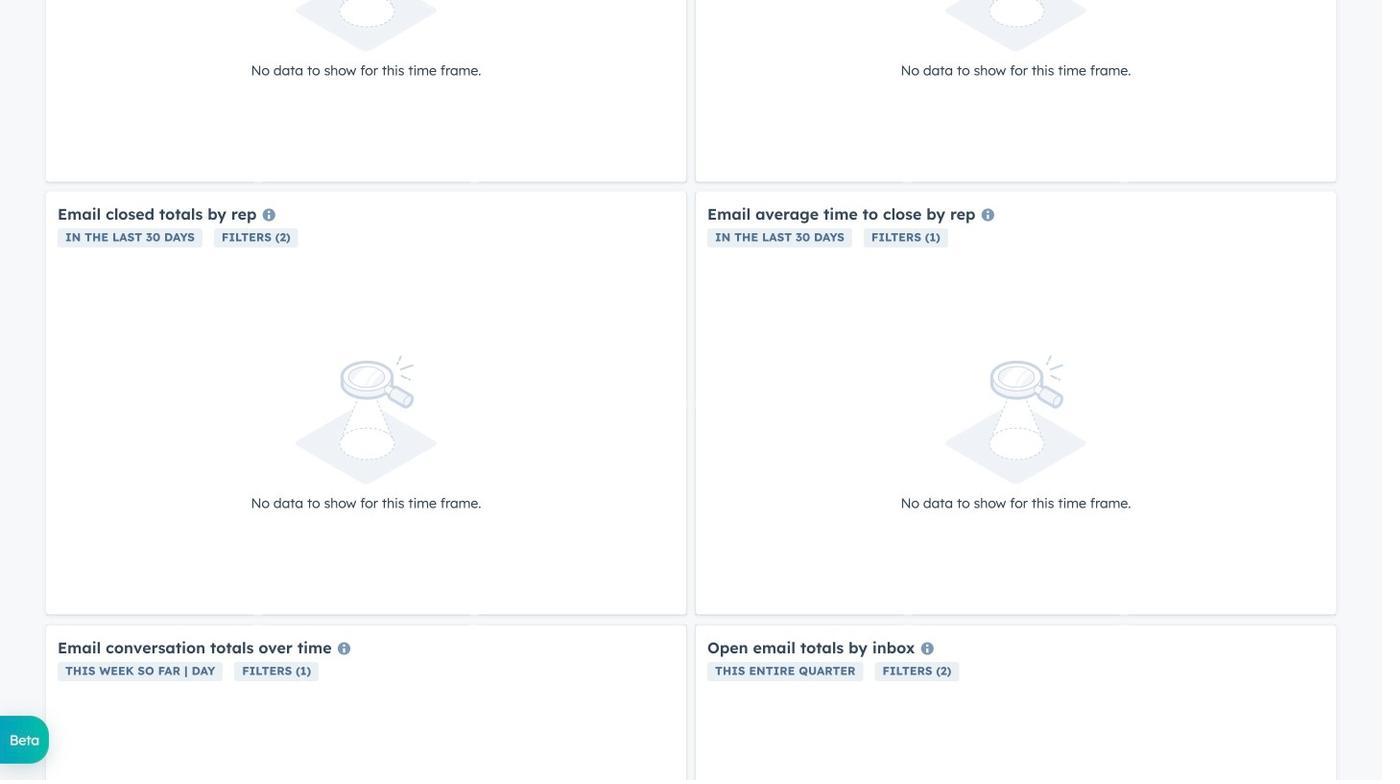 Task type: describe. For each thing, give the bounding box(es) containing it.
email conversation totals over time element
[[46, 626, 687, 781]]

email average time to close by rep element
[[696, 192, 1337, 615]]

open email totals by inbox element
[[696, 626, 1337, 781]]



Task type: vqa. For each thing, say whether or not it's contained in the screenshot.
Properties
no



Task type: locate. For each thing, give the bounding box(es) containing it.
email closed totals by rep element
[[46, 192, 687, 615]]



